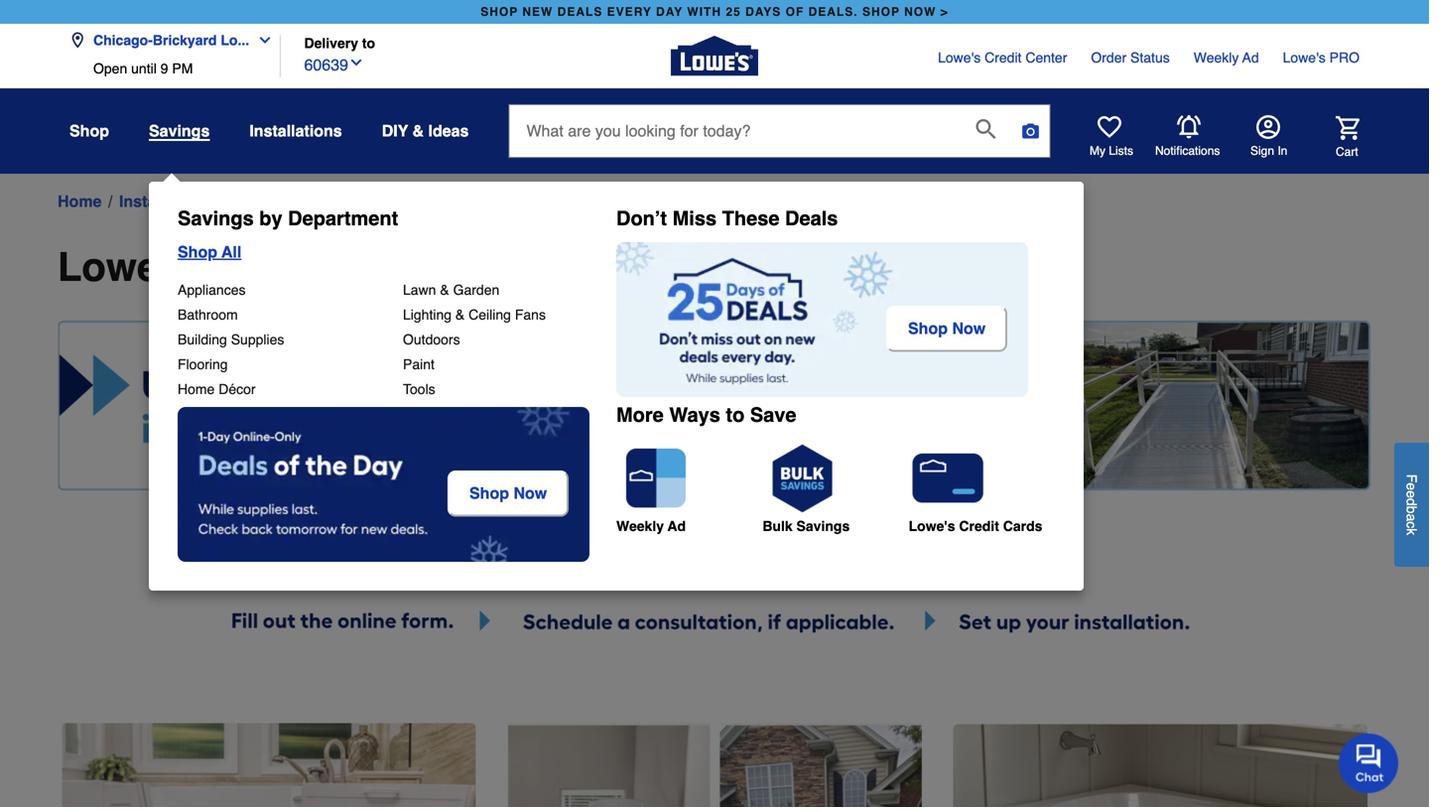 Task type: locate. For each thing, give the bounding box(es) containing it.
lowe's up shop all
[[182, 192, 231, 210]]

2 vertical spatial &
[[456, 307, 465, 323]]

Search Query text field
[[510, 105, 960, 157]]

bulk savings
[[763, 518, 850, 534]]

my lists
[[1090, 144, 1134, 158]]

lowe's pro link
[[1283, 48, 1360, 68]]

0 horizontal spatial &
[[412, 122, 424, 140]]

department
[[288, 207, 398, 230]]

credit
[[985, 50, 1022, 66], [959, 518, 999, 534]]

& right lawn
[[440, 282, 449, 298]]

my lists link
[[1090, 115, 1134, 159]]

e up b
[[1404, 490, 1420, 498]]

shop left now
[[863, 5, 900, 19]]

savings down pm
[[149, 122, 210, 140]]

 image
[[58, 550, 1372, 644]]

c
[[1404, 521, 1420, 528]]

diy
[[382, 122, 408, 140]]

1 vertical spatial now
[[514, 484, 547, 502]]

livable up all at the top of the page
[[236, 192, 286, 210]]

cart button
[[1308, 116, 1360, 160]]

credit for center
[[985, 50, 1022, 66]]

1 vertical spatial shop now
[[470, 484, 547, 502]]

deals.
[[809, 5, 858, 19]]

& for lawn
[[440, 282, 449, 298]]

2 e from the top
[[1404, 490, 1420, 498]]

1 horizontal spatial now
[[952, 319, 986, 338]]

1 horizontal spatial home™
[[350, 244, 500, 290]]

0 horizontal spatial shop now button
[[448, 471, 569, 517]]

1 horizontal spatial ad
[[1243, 50, 1259, 66]]

lo...
[[221, 32, 249, 48]]

fans
[[515, 307, 546, 323]]

status
[[1131, 50, 1170, 66]]

diy & ideas
[[382, 122, 469, 140]]

credit left 'cards'
[[959, 518, 999, 534]]

weekly ad link right status
[[1194, 48, 1259, 68]]

lowe's home improvement account image
[[1257, 115, 1281, 139]]

credit for cards
[[959, 518, 999, 534]]

lowe's left 'cards'
[[909, 518, 955, 534]]

None search field
[[509, 104, 1051, 176]]

0 vertical spatial savings
[[149, 122, 210, 140]]

outdoors
[[403, 332, 460, 347]]

update your home with our independent-living services. image
[[58, 321, 1372, 491]]

0 horizontal spatial shop now link
[[448, 471, 574, 517]]

shop left new
[[481, 5, 518, 19]]

home left install
[[58, 192, 102, 210]]

home down flooring link
[[178, 381, 215, 397]]

1 horizontal spatial shop now link
[[886, 306, 1008, 352]]

savings by department
[[178, 207, 398, 230]]

flooring
[[178, 356, 228, 372]]

shop now for rightmost shop now "button"
[[908, 319, 986, 338]]

now
[[952, 319, 986, 338], [514, 484, 547, 502]]

livable down by
[[202, 244, 339, 290]]

1 vertical spatial home
[[178, 381, 215, 397]]

chevron down image
[[348, 55, 364, 71]]

2 vertical spatial savings
[[797, 518, 850, 534]]

to up chevron down icon
[[362, 35, 375, 51]]

services down don't
[[511, 244, 674, 290]]

savings up shop all
[[178, 207, 254, 230]]

1 vertical spatial to
[[726, 404, 745, 426]]

services up shop all link
[[353, 192, 414, 210]]

& down lawn & garden link at the left top of page
[[456, 307, 465, 323]]

credit left 'center'
[[985, 50, 1022, 66]]

ways
[[669, 404, 721, 426]]

appliances bathroom building supplies flooring home décor
[[178, 282, 284, 397]]

0 vertical spatial lowe's livable home™ services
[[182, 192, 414, 210]]

savings for savings by department
[[178, 207, 254, 230]]

shop for bottommost shop now "button"
[[470, 484, 509, 502]]

lowe's home improvement logo image
[[671, 12, 758, 100]]

f e e d b a c k
[[1404, 474, 1420, 535]]

home décor link
[[178, 381, 256, 397]]

1 vertical spatial home™
[[350, 244, 500, 290]]

25 days of deals. don't miss out on new deals every day. while supplies last. image
[[616, 242, 1028, 397]]

shop for shop all link
[[178, 243, 217, 261]]

0 vertical spatial shop now button
[[886, 306, 1008, 352]]

lowe's home improvement notification center image
[[1177, 115, 1201, 139]]

1 horizontal spatial shop now
[[908, 319, 986, 338]]

home™
[[291, 192, 349, 210], [350, 244, 500, 290]]

0 horizontal spatial shop
[[481, 5, 518, 19]]

chevron down image
[[249, 32, 273, 48]]

1 vertical spatial shop now link
[[448, 471, 574, 517]]

now for bottommost shop now "button"
[[514, 484, 547, 502]]

& inside 'button'
[[412, 122, 424, 140]]

lowe's credit center
[[938, 50, 1067, 66]]

day
[[656, 5, 683, 19]]

building
[[178, 332, 227, 347]]

e
[[1404, 483, 1420, 490], [1404, 490, 1420, 498]]

lowe's for lowe's credit cards
[[909, 518, 955, 534]]

0 vertical spatial lowe's
[[182, 192, 231, 210]]

0 vertical spatial services
[[353, 192, 414, 210]]

1 vertical spatial shop now button
[[448, 471, 569, 517]]

pro
[[1330, 50, 1360, 66]]

lowe's credit cards link
[[909, 439, 1053, 534]]

0 horizontal spatial services
[[353, 192, 414, 210]]

weekly ad link down ways
[[616, 439, 761, 534]]

shop
[[481, 5, 518, 19], [863, 5, 900, 19]]

& right diy
[[412, 122, 424, 140]]

lowe's pro
[[1283, 50, 1360, 66]]

miss
[[673, 207, 717, 230]]

to
[[362, 35, 375, 51], [726, 404, 745, 426]]

lowe's home improvement cart image
[[1336, 116, 1360, 140]]

0 vertical spatial shop now
[[908, 319, 986, 338]]

0 vertical spatial home™
[[291, 192, 349, 210]]

home™ right by
[[291, 192, 349, 210]]

lowe's inside lowe's livable home™ services link
[[182, 192, 231, 210]]

1 vertical spatial services
[[511, 244, 674, 290]]

0 vertical spatial shop now link
[[886, 306, 1008, 352]]

1 horizontal spatial weekly ad link
[[1194, 48, 1259, 68]]

home inside appliances bathroom building supplies flooring home décor
[[178, 381, 215, 397]]

center
[[1026, 50, 1067, 66]]

days
[[746, 5, 782, 19]]

e up d
[[1404, 483, 1420, 490]]

1 horizontal spatial home
[[178, 381, 215, 397]]

lowe's down install "link"
[[58, 244, 191, 290]]

weekly ad icon. image
[[616, 439, 696, 518]]

1 horizontal spatial &
[[440, 282, 449, 298]]

these
[[722, 207, 780, 230]]

install link
[[119, 190, 165, 213]]

1 vertical spatial weekly ad link
[[616, 439, 761, 534]]

savings
[[149, 122, 210, 140], [178, 207, 254, 230], [797, 518, 850, 534]]

outdoors link
[[403, 332, 460, 347]]

0 vertical spatial to
[[362, 35, 375, 51]]

ad
[[1243, 50, 1259, 66], [668, 518, 686, 534]]

tools link
[[403, 381, 435, 397]]

order
[[1091, 50, 1127, 66]]

0 horizontal spatial home™
[[291, 192, 349, 210]]

to left save
[[726, 404, 745, 426]]

a credit card icon. image
[[909, 439, 988, 518]]

lowe's left pro at the right top of the page
[[1283, 50, 1326, 66]]

1-day online-only deals of the day. while supplies last. image
[[178, 407, 590, 562]]

lowe's livable home™ services down installations button
[[182, 192, 414, 210]]

1 vertical spatial ad
[[668, 518, 686, 534]]

2 horizontal spatial &
[[456, 307, 465, 323]]

flooring link
[[178, 356, 228, 372]]

1 vertical spatial savings
[[178, 207, 254, 230]]

home™ up lighting
[[350, 244, 500, 290]]

bathroom link
[[178, 307, 238, 323]]

garden
[[453, 282, 500, 298]]

shop button
[[69, 113, 109, 149]]

&
[[412, 122, 424, 140], [440, 282, 449, 298], [456, 307, 465, 323]]

0 vertical spatial now
[[952, 319, 986, 338]]

0 horizontal spatial weekly ad
[[616, 518, 686, 534]]

lowe's down >
[[938, 50, 981, 66]]

1 horizontal spatial weekly
[[1194, 50, 1239, 66]]

notifications
[[1155, 144, 1220, 158]]

sign in button
[[1251, 115, 1288, 159]]

lowe's livable home™ services down department
[[58, 244, 674, 290]]

savings right bulk
[[797, 518, 850, 534]]

1 horizontal spatial shop
[[863, 5, 900, 19]]

0 horizontal spatial to
[[362, 35, 375, 51]]

services
[[353, 192, 414, 210], [511, 244, 674, 290]]

0 horizontal spatial ad
[[668, 518, 686, 534]]

a stair lift chair inside a home and an accessibility ramp in front of a brick home. image
[[508, 723, 922, 807]]

ideas
[[428, 122, 469, 140]]

1 vertical spatial &
[[440, 282, 449, 298]]

0 vertical spatial weekly
[[1194, 50, 1239, 66]]

1 vertical spatial credit
[[959, 518, 999, 534]]

0 horizontal spatial home
[[58, 192, 102, 210]]

shop all link
[[178, 242, 602, 262]]

1 vertical spatial weekly
[[616, 518, 664, 534]]

more ways to save
[[616, 404, 797, 426]]

shop now for bottommost shop now "button"
[[470, 484, 547, 502]]

shop now link
[[886, 306, 1008, 352], [448, 471, 574, 517]]

0 horizontal spatial shop now
[[470, 484, 547, 502]]

1 vertical spatial lowe's
[[58, 244, 191, 290]]

paint link
[[403, 356, 435, 372]]

0 horizontal spatial now
[[514, 484, 547, 502]]

a beige bathroom with a white bathtub converted into a step-in tub. image
[[954, 723, 1368, 807]]

1 vertical spatial weekly ad
[[616, 518, 686, 534]]

camera image
[[1021, 121, 1041, 141]]

0 vertical spatial credit
[[985, 50, 1022, 66]]

livable
[[236, 192, 286, 210], [202, 244, 339, 290]]

0 vertical spatial &
[[412, 122, 424, 140]]

weekly ad
[[1194, 50, 1259, 66], [616, 518, 686, 534]]

1 horizontal spatial weekly ad
[[1194, 50, 1259, 66]]

every
[[607, 5, 652, 19]]



Task type: vqa. For each thing, say whether or not it's contained in the screenshot.
PAINT link in the left top of the page
yes



Task type: describe. For each thing, give the bounding box(es) containing it.
more
[[616, 404, 664, 426]]

until
[[131, 61, 157, 76]]

search image
[[976, 119, 996, 139]]

sign
[[1251, 144, 1275, 158]]

0 vertical spatial weekly ad
[[1194, 50, 1259, 66]]

diy & ideas button
[[382, 113, 469, 149]]

order status link
[[1091, 48, 1170, 68]]

f e e d b a c k button
[[1395, 443, 1429, 567]]

décor
[[219, 381, 256, 397]]

now
[[904, 5, 937, 19]]

lowe's for lowe's credit center
[[938, 50, 981, 66]]

9
[[161, 61, 168, 76]]

bulk savings link
[[763, 439, 907, 534]]

0 vertical spatial livable
[[236, 192, 286, 210]]

by
[[259, 207, 283, 230]]

1 vertical spatial livable
[[202, 244, 339, 290]]

lawn
[[403, 282, 436, 298]]

60639
[[304, 56, 348, 74]]

delivery
[[304, 35, 358, 51]]

lowe's home improvement lists image
[[1098, 115, 1122, 139]]

lowe's for lowe's pro
[[1283, 50, 1326, 66]]

1 shop from the left
[[481, 5, 518, 19]]

installations button
[[250, 113, 342, 149]]

brickyard
[[153, 32, 217, 48]]

savings button
[[149, 121, 210, 141]]

deals
[[785, 207, 838, 230]]

b
[[1404, 506, 1420, 514]]

order status
[[1091, 50, 1170, 66]]

installations
[[250, 122, 342, 140]]

shop new deals every day with 25 days of deals. shop now >
[[481, 5, 949, 19]]

25
[[726, 5, 741, 19]]

install
[[119, 192, 165, 210]]

appliances link
[[178, 282, 246, 298]]

ceiling
[[469, 307, 511, 323]]

tools
[[403, 381, 435, 397]]

lists
[[1109, 144, 1134, 158]]

lowe's credit center link
[[938, 48, 1067, 68]]

d
[[1404, 498, 1420, 506]]

open
[[93, 61, 127, 76]]

pm
[[172, 61, 193, 76]]

home™ inside lowe's livable home™ services link
[[291, 192, 349, 210]]

save
[[750, 404, 797, 426]]

chicago-brickyard lo...
[[93, 32, 249, 48]]

delivery to
[[304, 35, 375, 51]]

now for rightmost shop now "button"
[[952, 319, 986, 338]]

cart
[[1336, 145, 1359, 159]]

home link
[[58, 190, 102, 213]]

lighting
[[403, 307, 452, 323]]

building supplies link
[[178, 332, 284, 347]]

1 vertical spatial lowe's livable home™ services
[[58, 244, 674, 290]]

a
[[1404, 514, 1420, 521]]

shop for rightmost shop now "button"
[[908, 319, 948, 338]]

0 horizontal spatial weekly
[[616, 518, 664, 534]]

new
[[522, 5, 553, 19]]

my
[[1090, 144, 1106, 158]]

sign in
[[1251, 144, 1288, 158]]

1 horizontal spatial shop now button
[[886, 306, 1008, 352]]

bathroom
[[178, 307, 238, 323]]

lowe's livable home™ services link
[[182, 190, 414, 213]]

0 vertical spatial weekly ad link
[[1194, 48, 1259, 68]]

lawn & garden link
[[403, 282, 500, 298]]

don't miss these deals
[[616, 207, 838, 230]]

open until 9 pm
[[93, 61, 193, 76]]

bulk savings icon. image
[[763, 439, 842, 518]]

don't
[[616, 207, 667, 230]]

deals
[[558, 5, 603, 19]]

0 horizontal spatial weekly ad link
[[616, 439, 761, 534]]

0 vertical spatial home
[[58, 192, 102, 210]]

lighting & ceiling fans link
[[403, 307, 546, 323]]

with
[[687, 5, 722, 19]]

1 e from the top
[[1404, 483, 1420, 490]]

location image
[[69, 32, 85, 48]]

60639 button
[[304, 51, 364, 77]]

& for diy
[[412, 122, 424, 140]]

appliances
[[178, 282, 246, 298]]

shop new deals every day with 25 days of deals. shop now > link
[[477, 0, 953, 24]]

chicago-brickyard lo... button
[[69, 20, 281, 61]]

in
[[1278, 144, 1288, 158]]

a bathroom with a white step-in bathtub with a built-in seat and the tub door open. image
[[62, 723, 476, 807]]

0 vertical spatial ad
[[1243, 50, 1259, 66]]

supplies
[[231, 332, 284, 347]]

1 horizontal spatial services
[[511, 244, 674, 290]]

f
[[1404, 474, 1420, 483]]

shop all
[[178, 243, 242, 261]]

k
[[1404, 528, 1420, 535]]

all
[[222, 243, 242, 261]]

of
[[786, 5, 804, 19]]

1 horizontal spatial to
[[726, 404, 745, 426]]

lawn & garden lighting & ceiling fans outdoors paint tools
[[403, 282, 546, 397]]

2 shop from the left
[[863, 5, 900, 19]]

savings for savings
[[149, 122, 210, 140]]

chat invite button image
[[1339, 733, 1400, 793]]

bulk
[[763, 518, 793, 534]]

paint
[[403, 356, 435, 372]]



